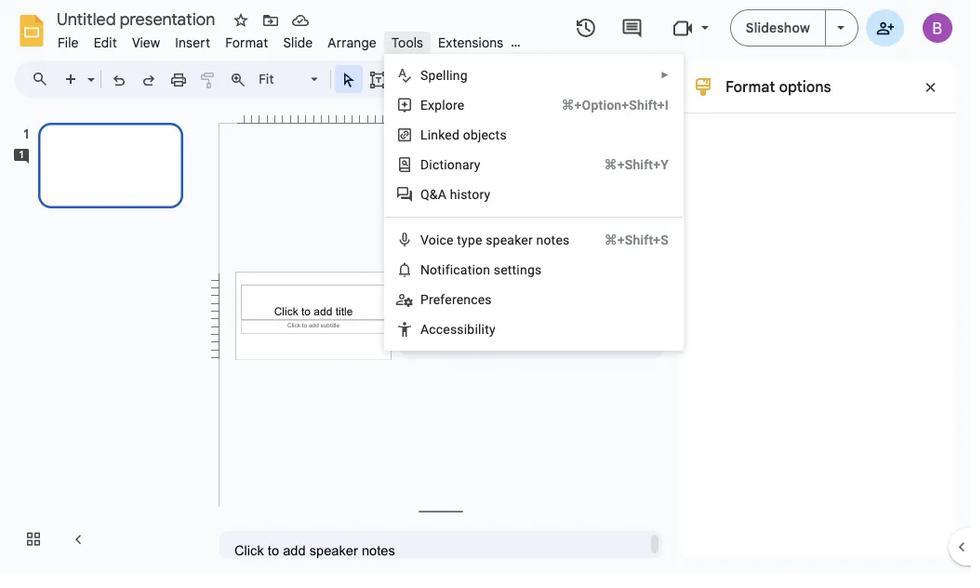 Task type: vqa. For each thing, say whether or not it's contained in the screenshot.
Star checkbox
yes



Task type: locate. For each thing, give the bounding box(es) containing it.
►
[[660, 70, 670, 80]]

bob builder image
[[416, 288, 446, 318]]

1 vertical spatial format
[[726, 77, 775, 96]]

navigation inside format options application
[[0, 105, 205, 573]]

s
[[420, 67, 428, 83]]

bob
[[457, 289, 482, 306]]

mode and view toolbar
[[621, 60, 651, 98]]

menu bar
[[50, 24, 552, 55]]

Star checkbox
[[228, 7, 254, 33]]

⌘+shift+s
[[604, 232, 669, 247]]

list containing bob builder
[[401, 272, 663, 359]]

list
[[401, 272, 663, 359]]

file menu item
[[50, 32, 86, 53]]

format options application
[[0, 0, 971, 573]]

s pelling
[[420, 67, 468, 83]]

explore r element
[[420, 97, 470, 113]]

spelling s element
[[420, 67, 473, 83]]

v oice type speaker notes
[[420, 232, 570, 247]]

⌘+option+shift+i
[[561, 97, 669, 113]]

builder
[[485, 289, 530, 306]]

notes
[[536, 232, 570, 247]]

main toolbar
[[55, 65, 570, 93]]

linked objects l element
[[420, 127, 512, 142]]

arrange menu item
[[320, 32, 384, 53]]

list inside format options application
[[401, 272, 663, 359]]

format menu item
[[218, 32, 276, 53]]

Menus field
[[23, 66, 64, 92]]

v
[[420, 232, 429, 247]]

insert
[[175, 34, 210, 51]]

slideshow button
[[730, 9, 826, 47]]

⌘+shift+s element
[[582, 231, 669, 249]]

tools
[[392, 34, 423, 51]]

references
[[429, 292, 492, 307]]

ictionary
[[429, 157, 481, 172]]

e
[[458, 97, 465, 113]]

extensions menu item
[[431, 32, 511, 53]]

format left options
[[726, 77, 775, 96]]

⌘+shift+y element
[[582, 155, 669, 174]]

explo
[[420, 97, 453, 113]]

dictionary d element
[[420, 157, 486, 172]]

n o tification settings
[[420, 262, 542, 277]]

voice type speaker notes v element
[[420, 232, 575, 247]]

type
[[457, 232, 482, 247]]

Zoom field
[[253, 66, 327, 93]]

0 vertical spatial format
[[225, 34, 268, 51]]

format down star checkbox
[[225, 34, 268, 51]]

format inside format options section
[[726, 77, 775, 96]]

d ictionary
[[420, 157, 481, 172]]

navigation
[[0, 105, 205, 573]]

r
[[453, 97, 458, 113]]

menu inside format options application
[[384, 54, 684, 351]]

⌘+shift+y
[[604, 157, 669, 172]]

menu bar banner
[[0, 0, 971, 573]]

extensions
[[438, 34, 503, 51]]

arrange
[[328, 34, 377, 51]]

menu containing s
[[384, 54, 684, 351]]

p
[[420, 292, 429, 307]]

file
[[58, 34, 79, 51]]

Zoom text field
[[256, 66, 308, 92]]

⌘+option+shift+i element
[[539, 96, 669, 114]]

&a
[[430, 187, 446, 202]]

speaker
[[486, 232, 533, 247]]

menu
[[384, 54, 684, 351]]

a
[[420, 321, 429, 337]]

1 horizontal spatial format
[[726, 77, 775, 96]]

format inside format menu item
[[225, 34, 268, 51]]

pelling
[[428, 67, 468, 83]]

tools menu item
[[384, 32, 431, 53]]

a c cessibility
[[420, 321, 496, 337]]

edit
[[94, 34, 117, 51]]

menu bar containing file
[[50, 24, 552, 55]]

slideshow
[[746, 20, 810, 36]]

q&a history q element
[[420, 187, 496, 202]]

menu bar inside "menu bar" banner
[[50, 24, 552, 55]]

Rename text field
[[50, 7, 226, 30]]

0 horizontal spatial format
[[225, 34, 268, 51]]

d
[[420, 157, 429, 172]]

format
[[225, 34, 268, 51], [726, 77, 775, 96]]



Task type: describe. For each thing, give the bounding box(es) containing it.
accessibility c element
[[420, 321, 501, 337]]

o
[[430, 262, 437, 277]]

history
[[450, 187, 490, 202]]

explo r e
[[420, 97, 465, 113]]

format for format options
[[726, 77, 775, 96]]

c
[[429, 321, 436, 337]]

options
[[779, 77, 831, 96]]

bob builder 10:54 am today
[[457, 289, 539, 320]]

format for format
[[225, 34, 268, 51]]

start slideshow (⌘+enter) image
[[837, 26, 845, 30]]

oice
[[429, 232, 454, 247]]

view
[[132, 34, 160, 51]]

view menu item
[[125, 32, 168, 53]]

q &a history
[[420, 187, 490, 202]]

n
[[420, 262, 430, 277]]

tification
[[437, 262, 490, 277]]

edit menu item
[[86, 32, 125, 53]]

p references
[[420, 292, 492, 307]]

l
[[420, 127, 428, 142]]

objects
[[463, 127, 507, 142]]

today
[[507, 306, 539, 320]]

cessibility
[[436, 321, 496, 337]]

new slide with layout image
[[83, 67, 95, 73]]

format options
[[726, 77, 831, 96]]

slide menu item
[[276, 32, 320, 53]]

format options section
[[677, 60, 956, 558]]

insert menu item
[[168, 32, 218, 53]]

inked
[[428, 127, 460, 142]]

share. private to only me. image
[[876, 19, 894, 36]]

l inked objects
[[420, 127, 507, 142]]

q
[[420, 187, 430, 202]]

notification settings o element
[[420, 262, 547, 277]]

10:54 am
[[457, 306, 504, 320]]

preferences p element
[[420, 292, 497, 307]]

great!
[[416, 330, 453, 347]]

settings
[[494, 262, 542, 277]]

slide
[[283, 34, 313, 51]]



